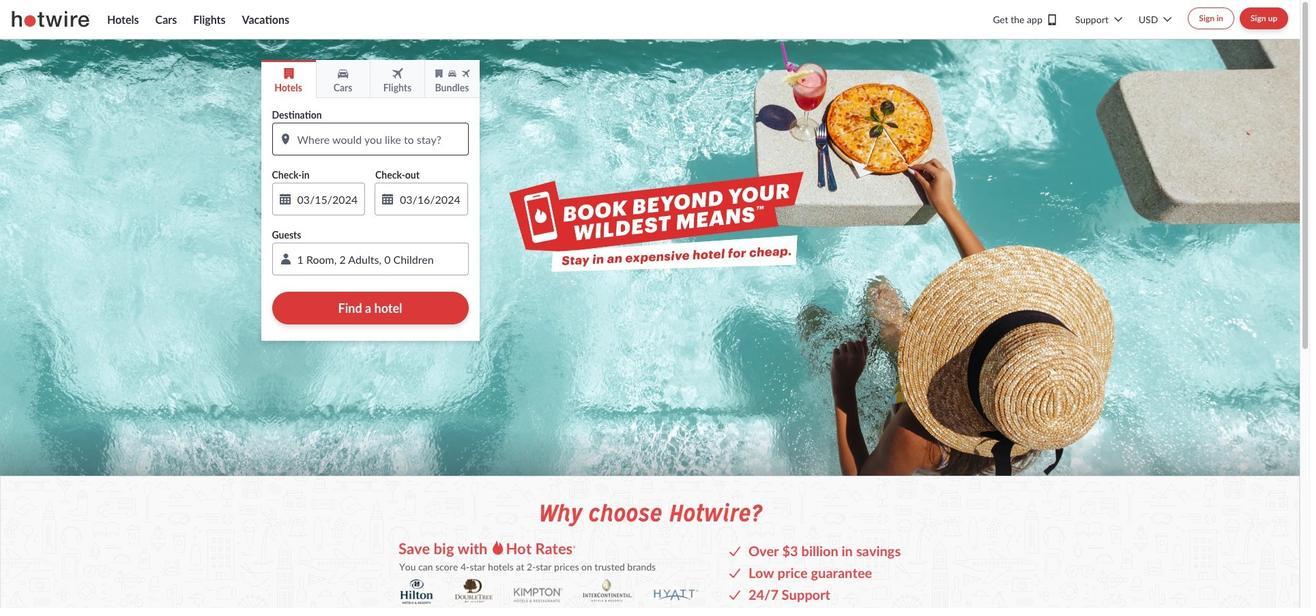 Task type: locate. For each thing, give the bounding box(es) containing it.
None text field
[[375, 183, 468, 216]]

application
[[272, 243, 469, 276]]

Where would you like to stay? text field
[[272, 123, 469, 156]]



Task type: describe. For each thing, give the bounding box(es) containing it.
Check in date expanded. Choose a date from the table below. Tab into the table and use the arrow keys for navigation. text field
[[272, 183, 365, 216]]



Task type: vqa. For each thing, say whether or not it's contained in the screenshot.
Hotwire Logo
no



